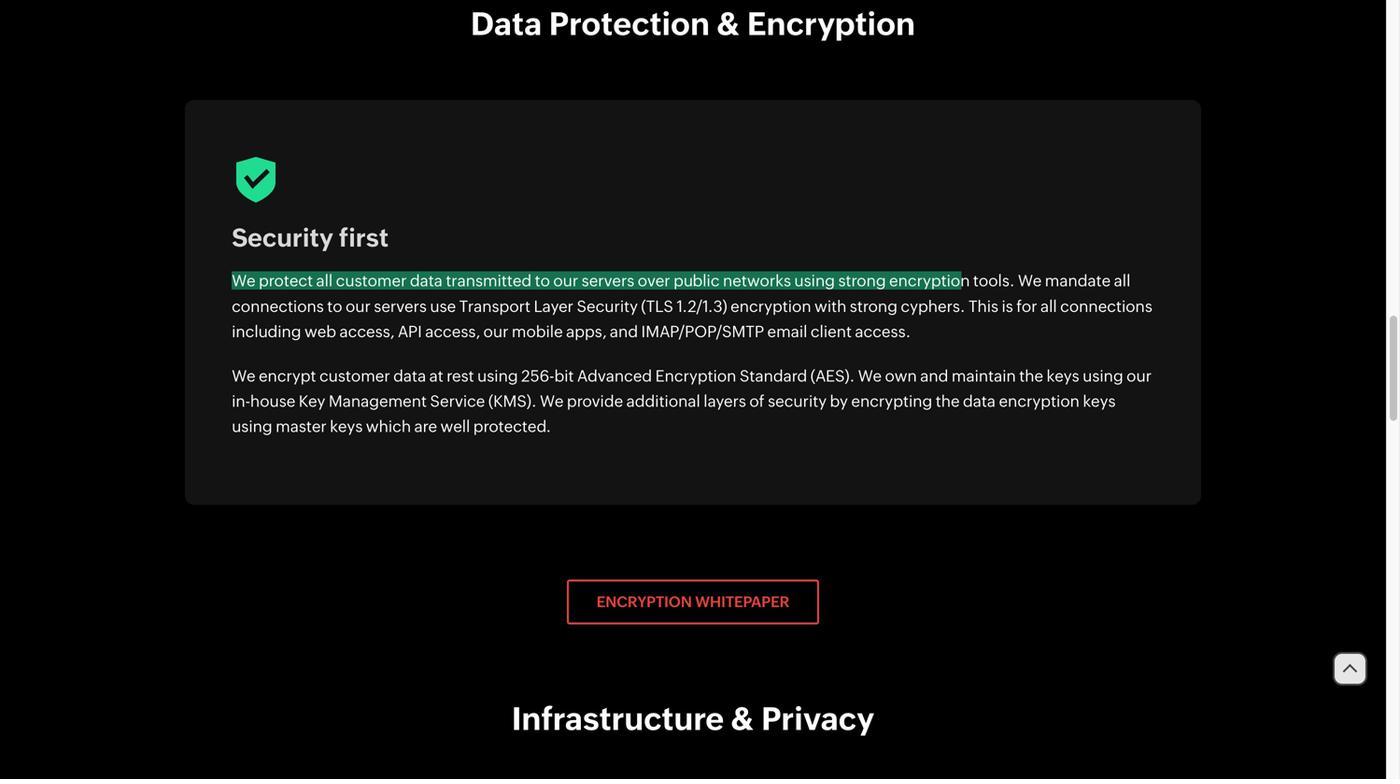 Task type: describe. For each thing, give the bounding box(es) containing it.
email
[[768, 322, 808, 341]]

0 vertical spatial strong
[[838, 272, 886, 290]]

by
[[830, 392, 848, 410]]

in-
[[232, 392, 250, 410]]

imap/pop/smtp
[[641, 322, 764, 341]]

management
[[329, 392, 427, 410]]

protect
[[259, 272, 313, 290]]

this
[[969, 297, 999, 315]]

data protection & encryption
[[471, 6, 916, 42]]

encrypt
[[259, 366, 316, 385]]

0 vertical spatial encryption
[[747, 6, 916, 42]]

0 vertical spatial &
[[717, 6, 740, 42]]

256-
[[521, 366, 554, 385]]

client
[[811, 322, 852, 341]]

first
[[339, 223, 389, 252]]

protected.
[[473, 417, 551, 436]]

(tls
[[641, 297, 674, 315]]

we encrypt customer data at rest using 256-bit advanced encryption standard (aes). we own and maintain the keys using our in-house key management service (kms). we provide additional layers of security by encrypting the data encryption keys using master keys which are well protected.
[[232, 366, 1152, 436]]

master
[[276, 417, 327, 436]]

including
[[232, 322, 301, 341]]

at
[[429, 366, 444, 385]]

we for protect
[[232, 272, 256, 290]]

which
[[366, 417, 411, 436]]

apps,
[[566, 322, 607, 341]]

public
[[674, 272, 720, 290]]

(aes).
[[811, 366, 855, 385]]

we mandate all connections to our servers use transport layer security (tls 1.2/1.3) encryption with strong cyphers. this is for all connections including web access, api access, our mobile apps, and imap/pop/smtp email client access.
[[232, 272, 1153, 341]]

0 horizontal spatial keys
[[330, 417, 363, 436]]

encryption inside we mandate all connections to our servers use transport layer security (tls 1.2/1.3) encryption with strong cyphers. this is for all connections including web access, api access, our mobile apps, and imap/pop/smtp email client access.
[[731, 297, 812, 315]]

privacy
[[762, 701, 875, 737]]

cyphers.
[[901, 297, 966, 315]]

customer inside we encrypt customer data at rest using 256-bit advanced encryption standard (aes). we own and maintain the keys using our in-house key management service (kms). we provide additional layers of security by encrypting the data encryption keys using master keys which are well protected.
[[319, 366, 390, 385]]

bit
[[554, 366, 574, 385]]

access.
[[855, 322, 911, 341]]

service
[[430, 392, 485, 410]]

1 access, from the left
[[340, 322, 395, 341]]

strong inside we mandate all connections to our servers use transport layer security (tls 1.2/1.3) encryption with strong cyphers. this is for all connections including web access, api access, our mobile apps, and imap/pop/smtp email client access.
[[850, 297, 898, 315]]

2 vertical spatial data
[[963, 392, 996, 410]]

networks
[[723, 272, 791, 290]]

for
[[1017, 297, 1038, 315]]

0 vertical spatial data
[[410, 272, 443, 290]]

of
[[750, 392, 765, 410]]

encrypting
[[851, 392, 933, 410]]

infrastructure
[[512, 701, 724, 737]]

1 connections from the left
[[232, 297, 324, 315]]

2 vertical spatial encryption
[[597, 593, 692, 610]]

(kms).
[[488, 392, 537, 410]]

with
[[815, 297, 847, 315]]

security inside we mandate all connections to our servers use transport layer security (tls 1.2/1.3) encryption with strong cyphers. this is for all connections including web access, api access, our mobile apps, and imap/pop/smtp email client access.
[[577, 297, 638, 315]]

is
[[1002, 297, 1014, 315]]

we for mandate
[[1018, 272, 1042, 290]]

all for mandate
[[1114, 272, 1131, 290]]

servers inside we mandate all connections to our servers use transport layer security (tls 1.2/1.3) encryption with strong cyphers. this is for all connections including web access, api access, our mobile apps, and imap/pop/smtp email client access.
[[374, 297, 427, 315]]

advanced
[[577, 366, 652, 385]]

well
[[441, 417, 470, 436]]



Task type: vqa. For each thing, say whether or not it's contained in the screenshot.
the bottom TO
yes



Task type: locate. For each thing, give the bounding box(es) containing it.
security first
[[232, 223, 389, 252]]

we up for
[[1018, 272, 1042, 290]]

1 horizontal spatial servers
[[582, 272, 635, 290]]

and
[[610, 322, 638, 341], [921, 366, 949, 385]]

1 vertical spatial security
[[577, 297, 638, 315]]

1 vertical spatial encryption
[[731, 297, 812, 315]]

1 horizontal spatial and
[[921, 366, 949, 385]]

encryption down maintain
[[999, 392, 1080, 410]]

servers
[[582, 272, 635, 290], [374, 297, 427, 315]]

data down maintain
[[963, 392, 996, 410]]

0 horizontal spatial to
[[327, 297, 342, 315]]

all right for
[[1041, 297, 1057, 315]]

1 vertical spatial customer
[[319, 366, 390, 385]]

security
[[232, 223, 334, 252], [577, 297, 638, 315]]

servers up api
[[374, 297, 427, 315]]

api
[[398, 322, 422, 341]]

keys
[[1047, 366, 1080, 385], [1083, 392, 1116, 410], [330, 417, 363, 436]]

all right "mandate"
[[1114, 272, 1131, 290]]

1 horizontal spatial keys
[[1047, 366, 1080, 385]]

strong up access.
[[850, 297, 898, 315]]

our inside we encrypt customer data at rest using 256-bit advanced encryption standard (aes). we own and maintain the keys using our in-house key management service (kms). we provide additional layers of security by encrypting the data encryption keys using master keys which are well protected.
[[1127, 366, 1152, 385]]

whitepaper
[[695, 593, 790, 610]]

security up 'protect'
[[232, 223, 334, 252]]

1 horizontal spatial the
[[1020, 366, 1044, 385]]

we left 'protect'
[[232, 272, 256, 290]]

1 vertical spatial to
[[327, 297, 342, 315]]

1 vertical spatial encryption
[[656, 366, 737, 385]]

customer down first
[[336, 272, 407, 290]]

we protect all customer data transmitted to our servers over public networks using strong encryption tools.
[[232, 272, 1015, 290]]

customer
[[336, 272, 407, 290], [319, 366, 390, 385]]

web
[[305, 322, 336, 341]]

we left own
[[858, 366, 882, 385]]

connections down 'protect'
[[232, 297, 324, 315]]

0 vertical spatial keys
[[1047, 366, 1080, 385]]

0 vertical spatial to
[[535, 272, 550, 290]]

protection
[[549, 6, 710, 42]]

security down we protect all customer data transmitted to our servers over public networks using strong encryption tools.
[[577, 297, 638, 315]]

encryption
[[889, 272, 970, 290], [731, 297, 812, 315], [999, 392, 1080, 410]]

house
[[250, 392, 296, 410]]

data up use
[[410, 272, 443, 290]]

0 vertical spatial servers
[[582, 272, 635, 290]]

0 vertical spatial encryption
[[889, 272, 970, 290]]

are
[[414, 417, 437, 436]]

0 horizontal spatial and
[[610, 322, 638, 341]]

access, down use
[[425, 322, 480, 341]]

layers
[[704, 392, 746, 410]]

0 horizontal spatial connections
[[232, 297, 324, 315]]

1 horizontal spatial encryption
[[889, 272, 970, 290]]

transport
[[459, 297, 531, 315]]

2 vertical spatial encryption
[[999, 392, 1080, 410]]

connections down "mandate"
[[1061, 297, 1153, 315]]

standard
[[740, 366, 808, 385]]

1 vertical spatial strong
[[850, 297, 898, 315]]

2 horizontal spatial encryption
[[999, 392, 1080, 410]]

encryption whitepaper link
[[567, 580, 820, 624]]

provide
[[567, 392, 623, 410]]

0 vertical spatial the
[[1020, 366, 1044, 385]]

mobile
[[512, 322, 563, 341]]

to
[[535, 272, 550, 290], [327, 297, 342, 315]]

1 vertical spatial the
[[936, 392, 960, 410]]

we up in-
[[232, 366, 256, 385]]

encryption
[[747, 6, 916, 42], [656, 366, 737, 385], [597, 593, 692, 610]]

access,
[[340, 322, 395, 341], [425, 322, 480, 341]]

0 horizontal spatial access,
[[340, 322, 395, 341]]

we down bit
[[540, 392, 564, 410]]

0 vertical spatial and
[[610, 322, 638, 341]]

mandate
[[1045, 272, 1111, 290]]

encryption down networks
[[731, 297, 812, 315]]

the
[[1020, 366, 1044, 385], [936, 392, 960, 410]]

servers left 'over'
[[582, 272, 635, 290]]

1 vertical spatial &
[[731, 701, 755, 737]]

we
[[232, 272, 256, 290], [1018, 272, 1042, 290], [232, 366, 256, 385], [858, 366, 882, 385], [540, 392, 564, 410]]

the right maintain
[[1020, 366, 1044, 385]]

customer up 'management'
[[319, 366, 390, 385]]

2 horizontal spatial all
[[1114, 272, 1131, 290]]

1.2/1.3)
[[677, 297, 728, 315]]

0 vertical spatial security
[[232, 223, 334, 252]]

0 horizontal spatial security
[[232, 223, 334, 252]]

1 horizontal spatial to
[[535, 272, 550, 290]]

use
[[430, 297, 456, 315]]

key
[[299, 392, 326, 410]]

and right apps,
[[610, 322, 638, 341]]

and inside we mandate all connections to our servers use transport layer security (tls 1.2/1.3) encryption with strong cyphers. this is for all connections including web access, api access, our mobile apps, and imap/pop/smtp email client access.
[[610, 322, 638, 341]]

over
[[638, 272, 670, 290]]

1 vertical spatial keys
[[1083, 392, 1116, 410]]

all for protect
[[316, 272, 333, 290]]

data
[[410, 272, 443, 290], [393, 366, 426, 385], [963, 392, 996, 410]]

0 horizontal spatial all
[[316, 272, 333, 290]]

transmitted
[[446, 272, 532, 290]]

to up the web
[[327, 297, 342, 315]]

0 horizontal spatial servers
[[374, 297, 427, 315]]

0 vertical spatial customer
[[336, 272, 407, 290]]

1 horizontal spatial all
[[1041, 297, 1057, 315]]

tools.
[[973, 272, 1015, 290]]

2 access, from the left
[[425, 322, 480, 341]]

data
[[471, 6, 542, 42]]

access, left api
[[340, 322, 395, 341]]

and inside we encrypt customer data at rest using 256-bit advanced encryption standard (aes). we own and maintain the keys using our in-house key management service (kms). we provide additional layers of security by encrypting the data encryption keys using master keys which are well protected.
[[921, 366, 949, 385]]

own
[[885, 366, 917, 385]]

data left at
[[393, 366, 426, 385]]

maintain
[[952, 366, 1016, 385]]

1 horizontal spatial connections
[[1061, 297, 1153, 315]]

layer
[[534, 297, 574, 315]]

security
[[768, 392, 827, 410]]

1 vertical spatial data
[[393, 366, 426, 385]]

to up 'layer'
[[535, 272, 550, 290]]

and right own
[[921, 366, 949, 385]]

we inside we mandate all connections to our servers use transport layer security (tls 1.2/1.3) encryption with strong cyphers. this is for all connections including web access, api access, our mobile apps, and imap/pop/smtp email client access.
[[1018, 272, 1042, 290]]

using
[[795, 272, 835, 290], [477, 366, 518, 385], [1083, 366, 1124, 385], [232, 417, 273, 436]]

encryption up cyphers.
[[889, 272, 970, 290]]

strong up the with
[[838, 272, 886, 290]]

to inside we mandate all connections to our servers use transport layer security (tls 1.2/1.3) encryption with strong cyphers. this is for all connections including web access, api access, our mobile apps, and imap/pop/smtp email client access.
[[327, 297, 342, 315]]

2 connections from the left
[[1061, 297, 1153, 315]]

the down maintain
[[936, 392, 960, 410]]

encryption inside we encrypt customer data at rest using 256-bit advanced encryption standard (aes). we own and maintain the keys using our in-house key management service (kms). we provide additional layers of security by encrypting the data encryption keys using master keys which are well protected.
[[656, 366, 737, 385]]

we for encrypt
[[232, 366, 256, 385]]

strong
[[838, 272, 886, 290], [850, 297, 898, 315]]

1 horizontal spatial security
[[577, 297, 638, 315]]

1 vertical spatial servers
[[374, 297, 427, 315]]

additional
[[627, 392, 701, 410]]

connections
[[232, 297, 324, 315], [1061, 297, 1153, 315]]

all right 'protect'
[[316, 272, 333, 290]]

1 horizontal spatial access,
[[425, 322, 480, 341]]

all
[[316, 272, 333, 290], [1114, 272, 1131, 290], [1041, 297, 1057, 315]]

our
[[553, 272, 579, 290], [346, 297, 371, 315], [484, 322, 509, 341], [1127, 366, 1152, 385]]

encryption inside we encrypt customer data at rest using 256-bit advanced encryption standard (aes). we own and maintain the keys using our in-house key management service (kms). we provide additional layers of security by encrypting the data encryption keys using master keys which are well protected.
[[999, 392, 1080, 410]]

rest
[[447, 366, 474, 385]]

2 horizontal spatial keys
[[1083, 392, 1116, 410]]

2 vertical spatial keys
[[330, 417, 363, 436]]

infrastructure & privacy
[[512, 701, 875, 737]]

1 vertical spatial and
[[921, 366, 949, 385]]

&
[[717, 6, 740, 42], [731, 701, 755, 737]]

encryption whitepaper
[[597, 593, 790, 610]]

0 horizontal spatial encryption
[[731, 297, 812, 315]]

0 horizontal spatial the
[[936, 392, 960, 410]]



